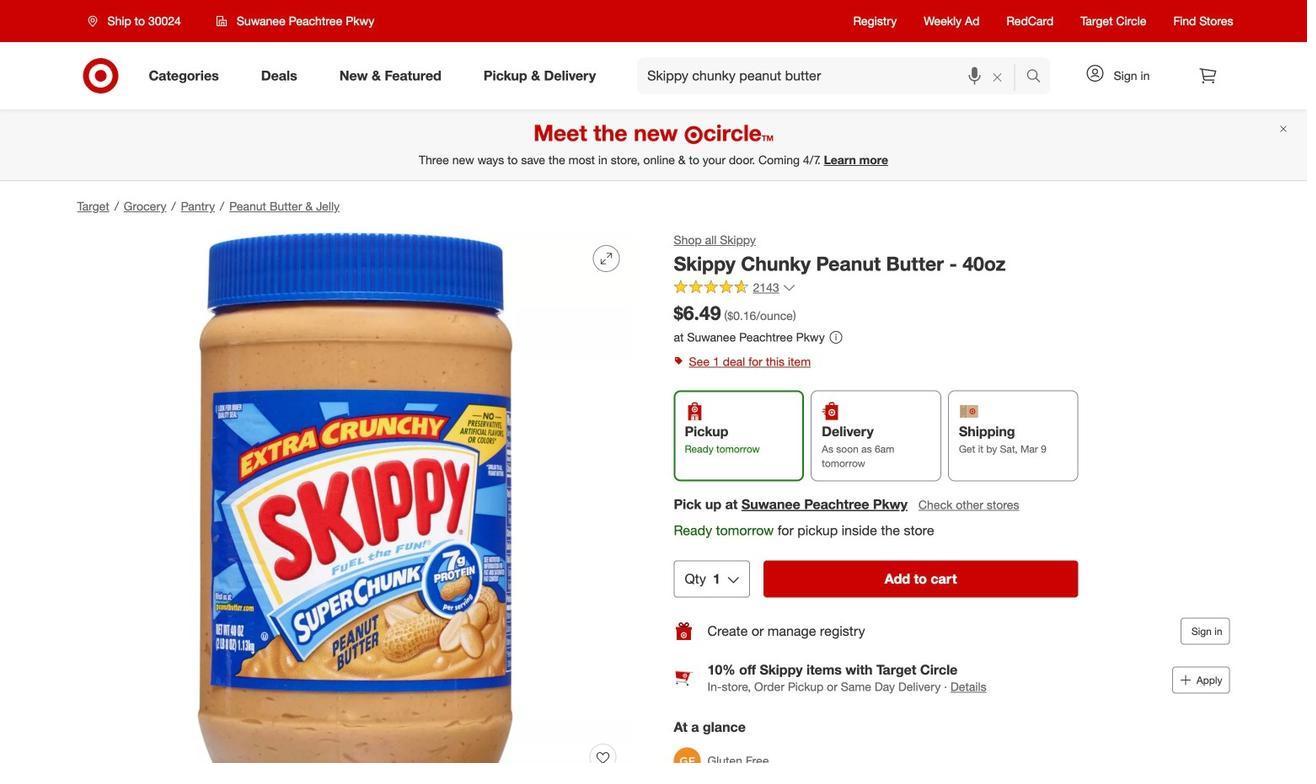 Task type: describe. For each thing, give the bounding box(es) containing it.
What can we help you find? suggestions appear below search field
[[638, 57, 1031, 94]]



Task type: locate. For each thing, give the bounding box(es) containing it.
skippy chunky peanut butter - 40oz, 1 of 16 image
[[77, 232, 634, 764]]



Task type: vqa. For each thing, say whether or not it's contained in the screenshot.
What can we help you find? suggestions appear below search box at the top
yes



